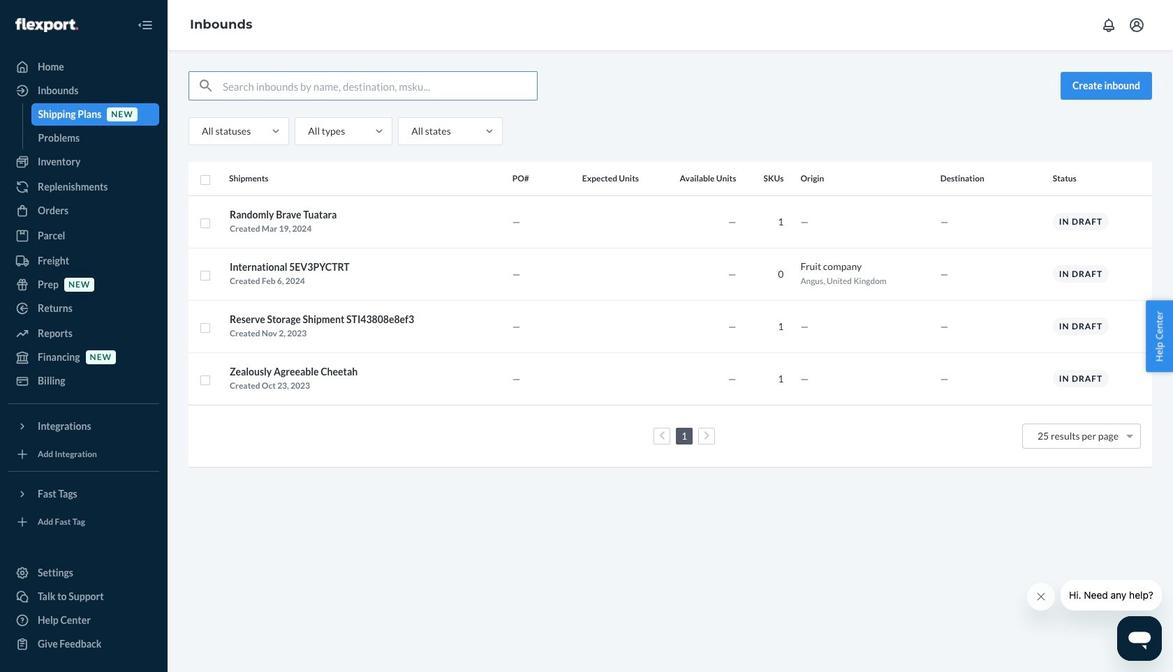 Task type: vqa. For each thing, say whether or not it's contained in the screenshot.
You
no



Task type: describe. For each thing, give the bounding box(es) containing it.
open notifications image
[[1101, 17, 1118, 34]]

2 square image from the top
[[200, 271, 211, 282]]

open account menu image
[[1129, 17, 1146, 34]]

square image
[[200, 175, 211, 186]]

3 square image from the top
[[200, 323, 211, 334]]



Task type: locate. For each thing, give the bounding box(es) containing it.
chevron right image
[[704, 431, 710, 441]]

close navigation image
[[137, 17, 154, 34]]

4 square image from the top
[[200, 375, 211, 387]]

1 square image from the top
[[200, 218, 211, 229]]

Search inbounds by name, destination, msku... text field
[[223, 72, 537, 100]]

option
[[1038, 430, 1119, 442]]

square image
[[200, 218, 211, 229], [200, 271, 211, 282], [200, 323, 211, 334], [200, 375, 211, 387]]

chevron left image
[[659, 431, 665, 441]]

flexport logo image
[[15, 18, 78, 32]]



